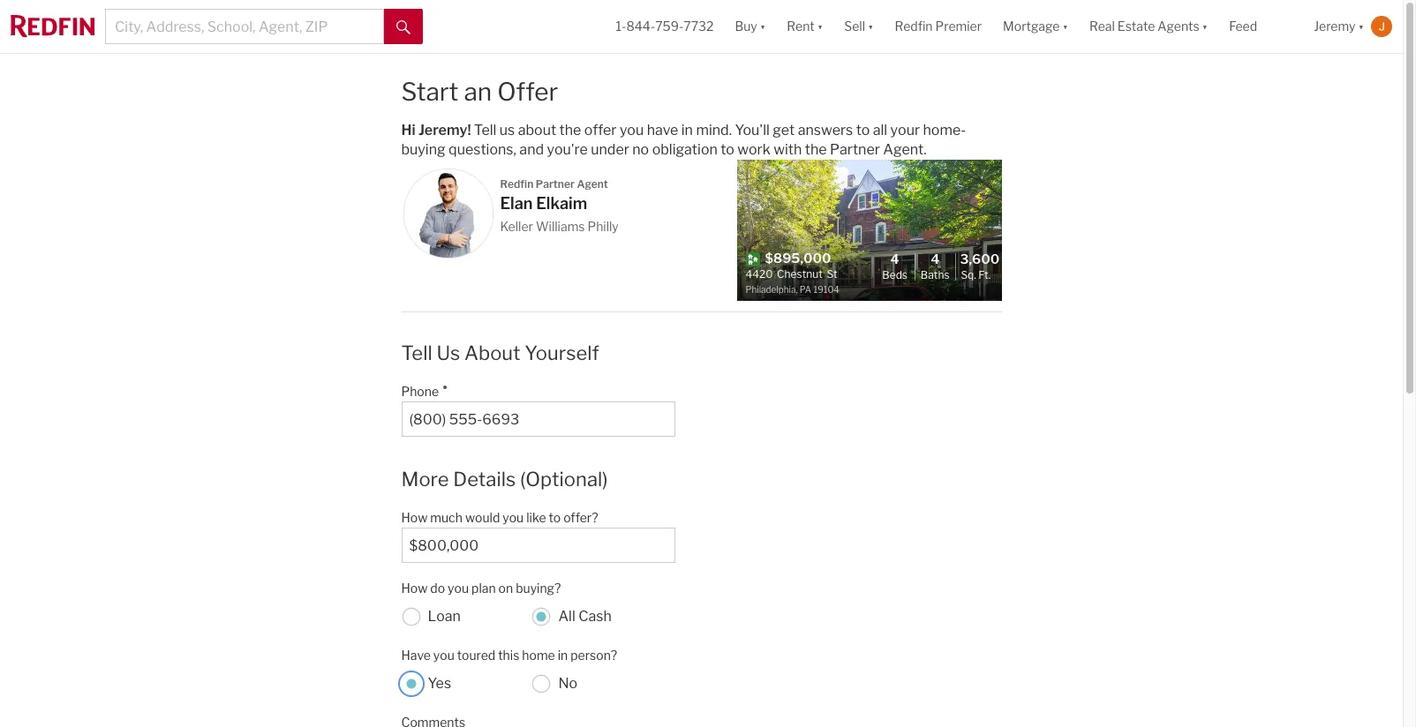 Task type: locate. For each thing, give the bounding box(es) containing it.
the down answers at the right of page
[[805, 142, 827, 158]]

tell for us
[[474, 122, 497, 139]]

4 inside 4 baths
[[931, 251, 940, 267]]

user photo image
[[1372, 16, 1393, 37]]

how left do
[[401, 581, 428, 596]]

questions,
[[449, 142, 517, 158]]

yes
[[428, 676, 451, 693]]

0 vertical spatial in
[[682, 122, 693, 139]]

1 ▾ from the left
[[760, 19, 766, 34]]

tell
[[474, 122, 497, 139], [401, 342, 433, 365]]

all
[[873, 122, 888, 139]]

redfin for redfin premier
[[895, 19, 933, 34]]

tell left us
[[401, 342, 433, 365]]

philly
[[588, 219, 619, 234]]

redfin inside button
[[895, 19, 933, 34]]

comments element
[[401, 706, 993, 728]]

real
[[1090, 19, 1116, 34]]

have you toured this home in person? element
[[401, 639, 666, 666]]

3 ▾ from the left
[[868, 19, 874, 34]]

▾
[[760, 19, 766, 34], [818, 19, 823, 34], [868, 19, 874, 34], [1063, 19, 1069, 34], [1203, 19, 1209, 34], [1359, 19, 1365, 34]]

how much would you like to offer? element
[[401, 501, 666, 528]]

get
[[773, 122, 795, 139]]

all
[[559, 609, 576, 625]]

1 vertical spatial tell
[[401, 342, 433, 365]]

1 horizontal spatial in
[[682, 122, 693, 139]]

how inside "element"
[[401, 510, 428, 525]]

1 vertical spatial partner
[[536, 178, 575, 191]]

0 vertical spatial the
[[560, 122, 582, 139]]

0 horizontal spatial redfin
[[500, 178, 534, 191]]

redfin up elan
[[500, 178, 534, 191]]

0 horizontal spatial in
[[558, 648, 568, 663]]

partner down all
[[830, 142, 881, 158]]

no
[[559, 676, 578, 693]]

feed button
[[1219, 0, 1304, 53]]

▾ inside "dropdown button"
[[1203, 19, 1209, 34]]

buy ▾ button
[[735, 0, 766, 53]]

▾ for sell ▾
[[868, 19, 874, 34]]

jeremy
[[1315, 19, 1356, 34]]

1 vertical spatial to
[[721, 142, 735, 158]]

1 vertical spatial how
[[401, 581, 428, 596]]

▾ for mortgage ▾
[[1063, 19, 1069, 34]]

1 horizontal spatial redfin
[[895, 19, 933, 34]]

0 vertical spatial partner
[[830, 142, 881, 158]]

redfin left 'premier'
[[895, 19, 933, 34]]

redfin
[[895, 19, 933, 34], [500, 178, 534, 191]]

1 4 from the left
[[891, 251, 900, 267]]

how
[[401, 510, 428, 525], [401, 581, 428, 596]]

tell us about yourself
[[401, 342, 600, 365]]

to right like
[[549, 510, 561, 525]]

agent
[[577, 178, 609, 191]]

▾ right "rent"
[[818, 19, 823, 34]]

1 horizontal spatial to
[[721, 142, 735, 158]]

tell us about the offer you have in mind.       you'll get answers to all your home- buying questions,       and you're under no obligation to work with the partner agent.
[[401, 122, 967, 158]]

do
[[430, 581, 445, 596]]

the
[[560, 122, 582, 139], [805, 142, 827, 158]]

2 horizontal spatial to
[[857, 122, 870, 139]]

0 vertical spatial redfin
[[895, 19, 933, 34]]

▾ right buy on the right of page
[[760, 19, 766, 34]]

redfin inside redfin partner agent elan elkaim keller williams philly
[[500, 178, 534, 191]]

to down "mind."
[[721, 142, 735, 158]]

redfin partner agent elan elkaim keller williams philly
[[500, 178, 619, 234]]

▾ left user photo
[[1359, 19, 1365, 34]]

you up no
[[620, 122, 644, 139]]

partner
[[830, 142, 881, 158], [536, 178, 575, 191]]

0 horizontal spatial the
[[560, 122, 582, 139]]

buy
[[735, 19, 758, 34]]

4 up baths
[[931, 251, 940, 267]]

st
[[827, 268, 838, 281]]

19104
[[814, 284, 840, 295]]

tell inside tell us about the offer you have in mind.       you'll get answers to all your home- buying questions,       and you're under no obligation to work with the partner agent.
[[474, 122, 497, 139]]

real estate agents ▾ link
[[1090, 0, 1209, 53]]

you left like
[[503, 510, 524, 525]]

buy ▾ button
[[725, 0, 777, 53]]

rent ▾ button
[[787, 0, 823, 53]]

2 4 from the left
[[931, 251, 940, 267]]

1 how from the top
[[401, 510, 428, 525]]

partner up elkaim
[[536, 178, 575, 191]]

4 inside 4 beds
[[891, 251, 900, 267]]

elan
[[500, 195, 533, 213]]

▾ right sell
[[868, 19, 874, 34]]

5 ▾ from the left
[[1203, 19, 1209, 34]]

in right home
[[558, 648, 568, 663]]

rent ▾
[[787, 19, 823, 34]]

in up obligation
[[682, 122, 693, 139]]

0 vertical spatial to
[[857, 122, 870, 139]]

1 horizontal spatial partner
[[830, 142, 881, 158]]

in inside tell us about the offer you have in mind.       you'll get answers to all your home- buying questions,       and you're under no obligation to work with the partner agent.
[[682, 122, 693, 139]]

0 horizontal spatial to
[[549, 510, 561, 525]]

1 vertical spatial redfin
[[500, 178, 534, 191]]

hi
[[401, 122, 416, 139]]

▾ for buy ▾
[[760, 19, 766, 34]]

buying?
[[516, 581, 561, 596]]

how left much
[[401, 510, 428, 525]]

in
[[682, 122, 693, 139], [558, 648, 568, 663]]

you inside "element"
[[503, 510, 524, 525]]

0 horizontal spatial tell
[[401, 342, 433, 365]]

0 horizontal spatial 4
[[891, 251, 900, 267]]

to left all
[[857, 122, 870, 139]]

redfin premier
[[895, 19, 982, 34]]

0 horizontal spatial partner
[[536, 178, 575, 191]]

4
[[891, 251, 900, 267], [931, 251, 940, 267]]

Phone telephone field
[[409, 412, 667, 428]]

how do you plan on buying? element
[[401, 572, 666, 599]]

4 ▾ from the left
[[1063, 19, 1069, 34]]

▾ right mortgage at top
[[1063, 19, 1069, 34]]

under
[[591, 142, 630, 158]]

1 horizontal spatial tell
[[474, 122, 497, 139]]

philadelphia
[[746, 284, 796, 295]]

redfin for redfin partner agent elan elkaim keller williams philly
[[500, 178, 534, 191]]

4 up beds
[[891, 251, 900, 267]]

1 horizontal spatial the
[[805, 142, 827, 158]]

jeremy ▾
[[1315, 19, 1365, 34]]

6 ▾ from the left
[[1359, 19, 1365, 34]]

4420
[[746, 268, 773, 281]]

2 how from the top
[[401, 581, 428, 596]]

the up you're
[[560, 122, 582, 139]]

all cash
[[559, 609, 612, 625]]

0 vertical spatial tell
[[474, 122, 497, 139]]

offer?
[[564, 510, 598, 525]]

answers
[[798, 122, 854, 139]]

2 ▾ from the left
[[818, 19, 823, 34]]

mortgage ▾
[[1004, 19, 1069, 34]]

City, Address, School, Agent, ZIP search field
[[105, 9, 384, 44]]

1 horizontal spatial 4
[[931, 251, 940, 267]]

▾ right agents
[[1203, 19, 1209, 34]]

ft.
[[979, 269, 991, 282]]

4 beds
[[883, 251, 908, 282]]

this
[[498, 648, 520, 663]]

sell
[[845, 19, 866, 34]]

0 vertical spatial how
[[401, 510, 428, 525]]

2 vertical spatial to
[[549, 510, 561, 525]]

hi jeremy!
[[401, 122, 474, 139]]

(optional)
[[520, 468, 608, 491]]

to
[[857, 122, 870, 139], [721, 142, 735, 158], [549, 510, 561, 525]]

home
[[522, 648, 555, 663]]

to inside "element"
[[549, 510, 561, 525]]

,
[[796, 284, 798, 295]]

you're
[[547, 142, 588, 158]]

tell up questions,
[[474, 122, 497, 139]]



Task type: vqa. For each thing, say whether or not it's contained in the screenshot.
1-
yes



Task type: describe. For each thing, give the bounding box(es) containing it.
on
[[499, 581, 513, 596]]

1-844-759-7732 link
[[616, 19, 714, 34]]

7732
[[684, 19, 714, 34]]

us
[[500, 122, 515, 139]]

jeremy!
[[419, 122, 471, 139]]

759-
[[656, 19, 684, 34]]

have
[[647, 122, 679, 139]]

plan
[[472, 581, 496, 596]]

obligation
[[652, 142, 718, 158]]

how for how much would you like to offer?
[[401, 510, 428, 525]]

chestnut
[[777, 268, 823, 281]]

buying
[[401, 142, 446, 158]]

have
[[401, 648, 431, 663]]

no
[[633, 142, 649, 158]]

feed
[[1230, 19, 1258, 34]]

phone. required field. element
[[401, 375, 666, 402]]

sell ▾
[[845, 19, 874, 34]]

offer
[[497, 77, 558, 107]]

keller
[[500, 219, 533, 234]]

real estate agents ▾ button
[[1079, 0, 1219, 53]]

details
[[453, 468, 516, 491]]

tell for us
[[401, 342, 433, 365]]

4420 chestnut st philadelphia , pa 19104
[[746, 268, 840, 295]]

phone
[[401, 384, 439, 399]]

and
[[520, 142, 544, 158]]

elkaim
[[536, 195, 588, 213]]

submit search image
[[397, 20, 411, 34]]

1-844-759-7732
[[616, 19, 714, 34]]

with
[[774, 142, 802, 158]]

buy ▾
[[735, 19, 766, 34]]

sell ▾ button
[[845, 0, 874, 53]]

start an offer
[[401, 77, 558, 107]]

mind.
[[696, 122, 732, 139]]

real estate agents ▾
[[1090, 19, 1209, 34]]

rent
[[787, 19, 815, 34]]

1 vertical spatial the
[[805, 142, 827, 158]]

$895,000
[[765, 251, 832, 267]]

home-
[[924, 122, 967, 139]]

redfin premier button
[[885, 0, 993, 53]]

sell ▾ button
[[834, 0, 885, 53]]

1-
[[616, 19, 627, 34]]

an
[[464, 77, 492, 107]]

toured
[[457, 648, 496, 663]]

loan
[[428, 609, 461, 625]]

3,600
[[961, 251, 1000, 267]]

premier
[[936, 19, 982, 34]]

how for how do you plan on buying?
[[401, 581, 428, 596]]

like
[[527, 510, 546, 525]]

you'll
[[735, 122, 770, 139]]

4 for 4 beds
[[891, 251, 900, 267]]

you inside tell us about the offer you have in mind.       you'll get answers to all your home- buying questions,       and you're under no obligation to work with the partner agent.
[[620, 122, 644, 139]]

4 baths
[[921, 251, 950, 282]]

sq.
[[961, 269, 977, 282]]

baths
[[921, 269, 950, 282]]

pa
[[800, 284, 812, 295]]

more details (optional)
[[401, 468, 608, 491]]

partner inside redfin partner agent elan elkaim keller williams philly
[[536, 178, 575, 191]]

offer
[[585, 122, 617, 139]]

beds
[[883, 269, 908, 282]]

how much would you like to offer?
[[401, 510, 598, 525]]

us
[[437, 342, 460, 365]]

4 for 4 baths
[[931, 251, 940, 267]]

agents
[[1158, 19, 1200, 34]]

▾ for jeremy ▾
[[1359, 19, 1365, 34]]

person?
[[571, 648, 618, 663]]

would
[[465, 510, 500, 525]]

much
[[430, 510, 463, 525]]

agent.
[[884, 142, 927, 158]]

williams
[[536, 219, 585, 234]]

rent ▾ button
[[777, 0, 834, 53]]

start
[[401, 77, 459, 107]]

work
[[738, 142, 771, 158]]

mortgage
[[1004, 19, 1060, 34]]

you right have
[[434, 648, 455, 663]]

you right do
[[448, 581, 469, 596]]

1 vertical spatial in
[[558, 648, 568, 663]]

estate
[[1118, 19, 1156, 34]]

about
[[518, 122, 557, 139]]

about
[[465, 342, 521, 365]]

more
[[401, 468, 449, 491]]

3,600 sq. ft.
[[961, 251, 1000, 282]]

How much would you like to offer? text field
[[409, 538, 667, 554]]

mortgage ▾ button
[[1004, 0, 1069, 53]]

yourself
[[525, 342, 600, 365]]

▾ for rent ▾
[[818, 19, 823, 34]]

your
[[891, 122, 921, 139]]

partner inside tell us about the offer you have in mind.       you'll get answers to all your home- buying questions,       and you're under no obligation to work with the partner agent.
[[830, 142, 881, 158]]

844-
[[627, 19, 656, 34]]



